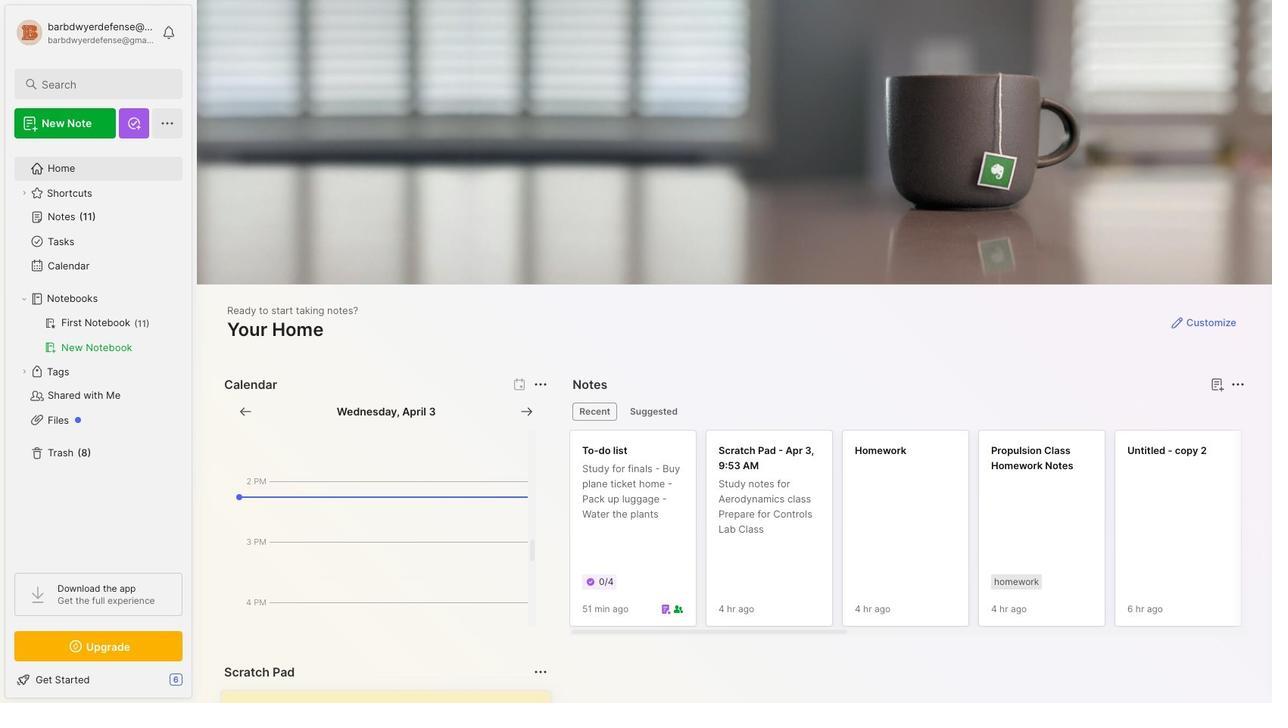 Task type: vqa. For each thing, say whether or not it's contained in the screenshot.
Shared with Me
no



Task type: describe. For each thing, give the bounding box(es) containing it.
none search field inside main element
[[42, 75, 169, 93]]

Start writing… text field
[[234, 691, 550, 703]]

1 tab from the left
[[573, 403, 617, 421]]

expand tags image
[[20, 367, 29, 376]]

Account field
[[14, 17, 154, 48]]

main element
[[0, 0, 197, 703]]

Help and Learning task checklist field
[[5, 668, 192, 692]]



Task type: locate. For each thing, give the bounding box(es) containing it.
click to collapse image
[[191, 675, 203, 694]]

1 horizontal spatial tab
[[623, 403, 684, 421]]

Choose date to view field
[[337, 404, 436, 419]]

0 horizontal spatial tab
[[573, 403, 617, 421]]

tree inside main element
[[5, 148, 192, 560]]

group inside tree
[[14, 311, 182, 360]]

expand notebooks image
[[20, 295, 29, 304]]

group
[[14, 311, 182, 360]]

2 tab from the left
[[623, 403, 684, 421]]

tab
[[573, 403, 617, 421], [623, 403, 684, 421]]

more actions image
[[532, 376, 550, 394], [1229, 376, 1247, 394], [532, 663, 550, 681]]

More actions field
[[530, 374, 551, 395], [1227, 374, 1249, 395], [530, 662, 551, 683]]

tree
[[5, 148, 192, 560]]

row group
[[570, 430, 1272, 636]]

Search text field
[[42, 77, 169, 92]]

tab list
[[573, 403, 1242, 421]]

None search field
[[42, 75, 169, 93]]



